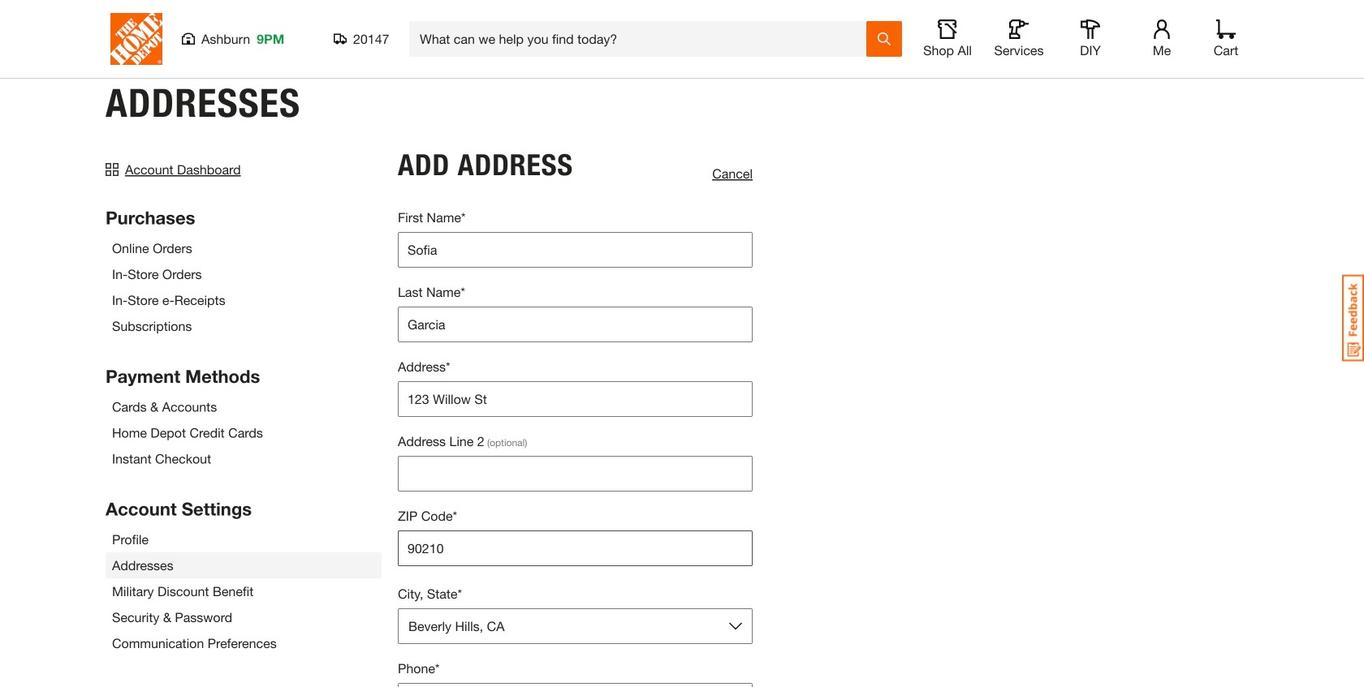 Task type: describe. For each thing, give the bounding box(es) containing it.
the home depot logo image
[[110, 13, 162, 65]]



Task type: locate. For each thing, give the bounding box(es) containing it.
None text field
[[398, 382, 753, 417]]

feedback link image
[[1343, 275, 1364, 362]]

None text field
[[398, 232, 753, 268], [398, 307, 753, 343], [398, 456, 753, 492], [398, 531, 753, 567], [398, 232, 753, 268], [398, 307, 753, 343], [398, 456, 753, 492], [398, 531, 753, 567]]

What can we help you find today? search field
[[420, 22, 866, 56]]

XXX-XXX-XXXX text field
[[398, 684, 753, 688]]

None button
[[398, 609, 753, 645]]



Task type: vqa. For each thing, say whether or not it's contained in the screenshot.
the topmost new
no



